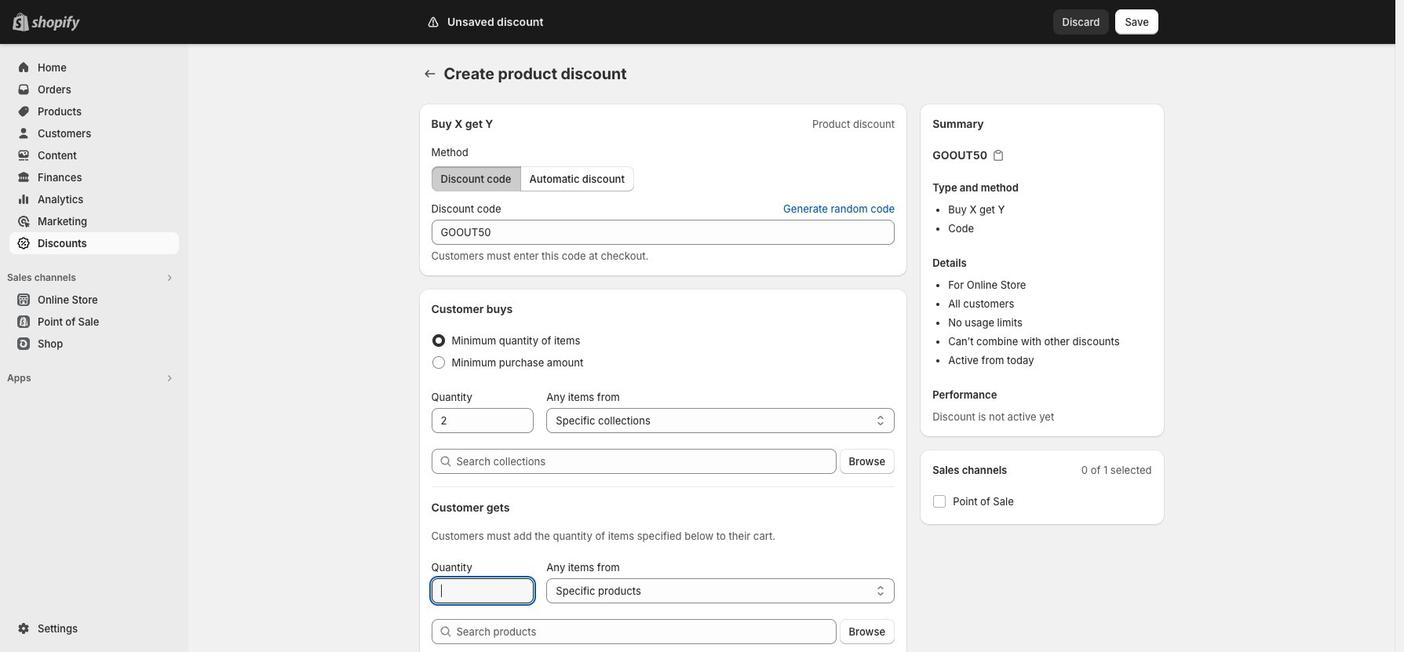 Task type: vqa. For each thing, say whether or not it's contained in the screenshot.
SHOPIFY image
yes



Task type: describe. For each thing, give the bounding box(es) containing it.
Search products text field
[[457, 619, 836, 645]]



Task type: locate. For each thing, give the bounding box(es) containing it.
None text field
[[431, 220, 895, 245], [431, 408, 534, 433], [431, 579, 534, 604], [431, 220, 895, 245], [431, 408, 534, 433], [431, 579, 534, 604]]

Search collections text field
[[457, 449, 836, 474]]

shopify image
[[31, 16, 80, 31]]



